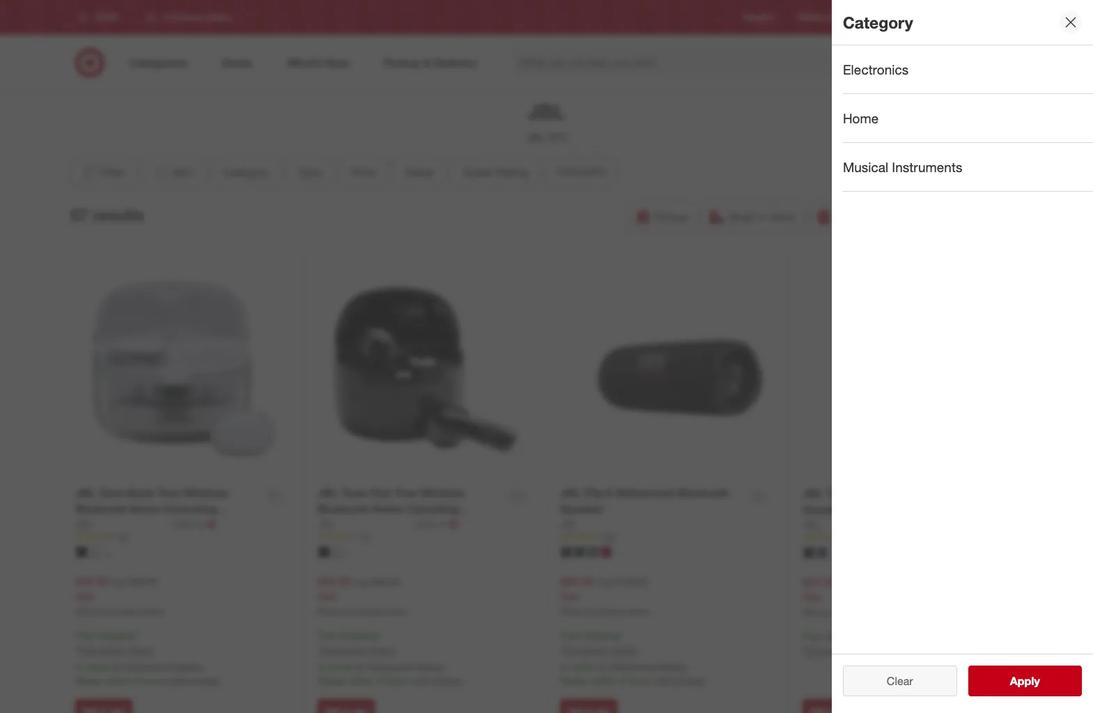 Task type: describe. For each thing, give the bounding box(es) containing it.
deals button
[[394, 157, 446, 187]]

ready for jbl tune buds true wireless bluetooth noise canceling earbuds
[[75, 675, 103, 687]]

exclusions for jbl tune flex true wireless bluetooth noise canceling earbuds
[[321, 644, 368, 656]]

$89.99
[[561, 574, 594, 588]]

category button
[[211, 157, 281, 187]]

true for flex
[[395, 486, 417, 500]]

apply
[[1011, 674, 1041, 688]]

category inside button
[[223, 165, 269, 179]]

when for jbl flip 6 waterproof bluetooth speaker
[[561, 607, 582, 617]]

2 for jbl tune buds true wireless bluetooth noise canceling earbuds
[[134, 675, 140, 687]]

flex
[[370, 486, 391, 500]]

pickup for jbl tune buds true wireless bluetooth noise canceling earbuds
[[190, 675, 220, 687]]

in for jbl tune flex true wireless bluetooth noise canceling earbuds
[[318, 661, 326, 673]]

jbl flip 6 waterproof bluetooth speaker
[[561, 486, 730, 516]]

$89.99 reg $129.99 sale when purchased online
[[561, 574, 649, 617]]

shipping for jbl tune wireless on-ear headphones 510bt
[[825, 631, 863, 642]]

musical instruments button
[[844, 143, 1094, 192]]

same day delivery button
[[810, 201, 939, 232]]

reg for jbl tune flex true wireless bluetooth noise canceling earbuds
[[354, 576, 368, 588]]

$129.99
[[614, 576, 648, 588]]

jbl for jbl tune wireless on-ear headphones 510bt
[[803, 487, 824, 501]]

filter
[[100, 165, 125, 179]]

¬ for jbl tune buds true wireless bluetooth noise canceling earbuds
[[207, 517, 216, 531]]

musical instruments
[[844, 159, 963, 175]]

exclusions inside free shipping * exclusions apply.
[[807, 645, 853, 657]]

online inside sale when purchased online
[[869, 608, 892, 618]]

ear
[[923, 487, 941, 501]]

only for flex
[[416, 518, 436, 530]]

electronics button
[[844, 45, 1094, 94]]

$49.99 for jbl tune flex true wireless bluetooth noise canceling earbuds
[[318, 574, 351, 588]]

canceling for buds
[[163, 502, 217, 516]]

free shipping * exclusions apply.
[[803, 631, 882, 657]]

wireless inside jbl tune wireless on-ear headphones 510bt
[[855, 487, 900, 501]]

exclusions for jbl flip 6 waterproof bluetooth speaker
[[564, 644, 611, 656]]

at for jbl tune flex true wireless bluetooth noise canceling earbuds
[[355, 661, 364, 673]]

guest rating button
[[451, 157, 540, 187]]

electronics
[[844, 61, 909, 77]]

free shipping * * exclusions apply. in stock at  hollywood galaxy ready within 2 hours with pickup for jbl tune buds true wireless bluetooth noise canceling earbuds
[[75, 630, 220, 687]]

(57)
[[549, 130, 568, 144]]

redcard link
[[859, 11, 893, 23]]

6
[[607, 486, 613, 500]]

delivery
[[890, 210, 930, 224]]

registry
[[744, 12, 775, 23]]

price
[[351, 165, 376, 179]]

registry link
[[744, 11, 775, 23]]

free for jbl tune buds true wireless bluetooth noise canceling earbuds
[[75, 630, 95, 642]]

waterproof
[[616, 486, 675, 500]]

2 for jbl flip 6 waterproof bluetooth speaker
[[619, 675, 625, 687]]

tune for flex
[[342, 486, 367, 500]]

fpo/apo
[[558, 165, 606, 179]]

jbl tune flex true wireless bluetooth noise canceling earbuds link
[[318, 485, 500, 532]]

apply. for jbl tune buds true wireless bluetooth noise canceling earbuds
[[128, 644, 154, 656]]

jbl for jbl "link" above 76
[[318, 518, 335, 530]]

jbl tune buds true wireless bluetooth noise canceling earbuds
[[75, 486, 229, 532]]

when for jbl tune flex true wireless bluetooth noise canceling earbuds
[[318, 607, 340, 617]]

target
[[915, 12, 938, 23]]

jbl for jbl "link" over 58
[[75, 518, 92, 530]]

pickup button
[[629, 201, 697, 232]]

apply. for jbl tune flex true wireless bluetooth noise canceling earbuds
[[371, 644, 397, 656]]

buds
[[127, 486, 155, 500]]

57 results
[[70, 205, 144, 225]]

only at ¬ for jbl tune buds true wireless bluetooth noise canceling earbuds
[[173, 517, 216, 531]]

type
[[298, 165, 322, 179]]

weekly ad
[[798, 12, 837, 23]]

shop in store
[[729, 210, 795, 224]]

canceling for flex
[[406, 502, 459, 516]]

pickup for jbl tune flex true wireless bluetooth noise canceling earbuds
[[433, 675, 462, 687]]

with for jbl flip 6 waterproof bluetooth speaker
[[655, 675, 673, 687]]

shipping for jbl tune flex true wireless bluetooth noise canceling earbuds
[[340, 630, 377, 642]]

same day delivery
[[836, 210, 930, 224]]

rating
[[496, 165, 528, 179]]

ready for jbl flip 6 waterproof bluetooth speaker
[[561, 675, 588, 687]]

with for jbl tune buds true wireless bluetooth noise canceling earbuds
[[170, 675, 188, 687]]

sale when purchased online
[[803, 591, 892, 618]]

at for jbl flip 6 waterproof bluetooth speaker
[[598, 661, 606, 673]]

hollywood for jbl tune buds true wireless bluetooth noise canceling earbuds
[[124, 661, 170, 673]]

jbl for jbl tune flex true wireless bluetooth noise canceling earbuds
[[318, 486, 339, 500]]

within for jbl flip 6 waterproof bluetooth speaker
[[591, 675, 617, 687]]

hours for jbl tune buds true wireless bluetooth noise canceling earbuds
[[142, 675, 167, 687]]

home button
[[844, 94, 1094, 143]]

at for jbl tune buds true wireless bluetooth noise canceling earbuds
[[113, 661, 121, 673]]

tune for buds
[[99, 486, 124, 500]]

exclusions for jbl tune buds true wireless bluetooth noise canceling earbuds
[[79, 644, 125, 656]]

stock for jbl tune buds true wireless bluetooth noise canceling earbuds
[[86, 661, 110, 673]]

jbl link down speaker
[[561, 517, 578, 531]]

$24.99
[[803, 575, 837, 589]]

jbl for jbl tune buds true wireless bluetooth noise canceling earbuds
[[75, 486, 96, 500]]

online for buds
[[141, 607, 164, 617]]

exclusions apply. link for jbl tune buds true wireless bluetooth noise canceling earbuds
[[79, 644, 154, 656]]

58 link
[[75, 531, 290, 543]]

redcard
[[859, 12, 893, 23]]

pickup
[[655, 210, 688, 224]]

What can we help you find? suggestions appear below search field
[[511, 47, 859, 78]]

hours for jbl tune flex true wireless bluetooth noise canceling earbuds
[[385, 675, 410, 687]]

jbl link up 76
[[318, 517, 413, 531]]

shop
[[729, 210, 755, 224]]

store
[[770, 210, 795, 224]]

shipping for jbl flip 6 waterproof bluetooth speaker
[[583, 630, 620, 642]]

flip
[[584, 486, 604, 500]]

musical
[[844, 159, 889, 175]]

apply button
[[969, 666, 1083, 697]]

$49.99 for jbl tune buds true wireless bluetooth noise canceling earbuds
[[75, 574, 109, 588]]

wireless for jbl tune flex true wireless bluetooth noise canceling earbuds
[[421, 486, 466, 500]]

target circle
[[915, 12, 962, 23]]

in for jbl flip 6 waterproof bluetooth speaker
[[561, 661, 569, 673]]

home
[[844, 110, 879, 126]]

online for 6
[[627, 607, 649, 617]]

jbl link down headphones
[[803, 518, 820, 532]]

jbl tune buds true wireless bluetooth noise canceling earbuds link
[[75, 485, 257, 532]]

jbl tune flex true wireless bluetooth noise canceling earbuds
[[318, 486, 466, 532]]

when inside sale when purchased online
[[803, 608, 825, 618]]

fpo/apo button
[[546, 157, 618, 187]]

purchased for jbl tune flex true wireless bluetooth noise canceling earbuds
[[342, 607, 382, 617]]

58
[[119, 532, 128, 542]]

$49.99 reg $99.99 sale when purchased online for jbl tune flex true wireless bluetooth noise canceling earbuds
[[318, 574, 407, 617]]

hours for jbl flip 6 waterproof bluetooth speaker
[[628, 675, 652, 687]]

weekly ad link
[[798, 11, 837, 23]]

on-
[[903, 487, 923, 501]]

guest rating
[[463, 165, 528, 179]]

with for jbl tune flex true wireless bluetooth noise canceling earbuds
[[412, 675, 430, 687]]

jbl tune wireless on-ear headphones 510bt link
[[803, 486, 986, 518]]



Task type: locate. For each thing, give the bounding box(es) containing it.
instruments
[[893, 159, 963, 175]]

canceling up 76 link
[[406, 502, 459, 516]]

*
[[135, 630, 138, 642], [377, 630, 381, 642], [620, 630, 623, 642], [75, 644, 79, 656], [318, 644, 321, 656], [561, 644, 564, 656], [803, 645, 807, 657]]

jbl inside jbl tune wireless on-ear headphones 510bt
[[803, 487, 824, 501]]

1 horizontal spatial tune
[[342, 486, 367, 500]]

exclusions apply. link
[[79, 644, 154, 656], [321, 644, 397, 656], [564, 644, 640, 656], [807, 645, 882, 657]]

0 horizontal spatial ¬
[[207, 517, 216, 531]]

only up "58" link
[[173, 518, 193, 530]]

1 horizontal spatial category
[[844, 12, 914, 32]]

$49.99 reg $99.99 sale when purchased online down 76
[[318, 574, 407, 617]]

2 only at ¬ from the left
[[416, 517, 458, 531]]

in
[[758, 210, 767, 224]]

3 within from the left
[[591, 675, 617, 687]]

2 hollywood from the left
[[366, 661, 412, 673]]

category dialog
[[832, 0, 1094, 713]]

1 in from the left
[[75, 661, 83, 673]]

2 for jbl tune flex true wireless bluetooth noise canceling earbuds
[[377, 675, 382, 687]]

2 $49.99 from the left
[[318, 574, 351, 588]]

reg inside $89.99 reg $129.99 sale when purchased online
[[597, 576, 611, 588]]

hollywood
[[124, 661, 170, 673], [366, 661, 412, 673], [609, 661, 655, 673]]

apply.
[[128, 644, 154, 656], [371, 644, 397, 656], [613, 644, 640, 656], [856, 645, 882, 657]]

purchased for jbl flip 6 waterproof bluetooth speaker
[[585, 607, 624, 617]]

1 horizontal spatial $49.99
[[318, 574, 351, 588]]

76
[[361, 532, 370, 542]]

tune left buds
[[99, 486, 124, 500]]

3 free shipping * * exclusions apply. in stock at  hollywood galaxy ready within 2 hours with pickup from the left
[[561, 630, 705, 687]]

2 noise from the left
[[373, 502, 403, 516]]

1 hollywood from the left
[[124, 661, 170, 673]]

canceling inside jbl tune flex true wireless bluetooth noise canceling earbuds
[[406, 502, 459, 516]]

2 stock from the left
[[329, 661, 352, 673]]

free shipping * * exclusions apply. in stock at  hollywood galaxy ready within 2 hours with pickup
[[75, 630, 220, 687], [318, 630, 462, 687], [561, 630, 705, 687]]

0 vertical spatial category
[[844, 12, 914, 32]]

purchased for jbl tune buds true wireless bluetooth noise canceling earbuds
[[99, 607, 139, 617]]

true right flex
[[395, 486, 417, 500]]

noise inside jbl tune flex true wireless bluetooth noise canceling earbuds
[[373, 502, 403, 516]]

bluetooth inside jbl tune buds true wireless bluetooth noise canceling earbuds
[[75, 502, 127, 516]]

when inside $89.99 reg $129.99 sale when purchased online
[[561, 607, 582, 617]]

1 horizontal spatial hours
[[385, 675, 410, 687]]

exclusions apply. link for jbl flip 6 waterproof bluetooth speaker
[[564, 644, 640, 656]]

1 galaxy from the left
[[172, 661, 202, 673]]

jbl inside jbl tune flex true wireless bluetooth noise canceling earbuds
[[318, 486, 339, 500]]

1 horizontal spatial true
[[395, 486, 417, 500]]

jbl tune flex true wireless bluetooth noise canceling earbuds image
[[318, 262, 533, 477], [318, 262, 533, 477]]

1 noise from the left
[[130, 502, 160, 516]]

0 horizontal spatial galaxy
[[172, 661, 202, 673]]

2
[[134, 675, 140, 687], [377, 675, 382, 687], [619, 675, 625, 687]]

531
[[604, 532, 618, 542]]

speaker
[[561, 502, 604, 516]]

$49.99
[[75, 574, 109, 588], [318, 574, 351, 588]]

bluetooth for jbl tune flex true wireless bluetooth noise canceling earbuds
[[318, 502, 370, 516]]

1 $49.99 from the left
[[75, 574, 109, 588]]

hours
[[142, 675, 167, 687], [385, 675, 410, 687], [628, 675, 652, 687]]

2 horizontal spatial ready
[[561, 675, 588, 687]]

reg right $89.99
[[597, 576, 611, 588]]

only
[[173, 518, 193, 530], [416, 518, 436, 530]]

only for buds
[[173, 518, 193, 530]]

noise down buds
[[130, 502, 160, 516]]

2 ready from the left
[[318, 675, 346, 687]]

free shipping * * exclusions apply. in stock at  hollywood galaxy ready within 2 hours with pickup for jbl tune flex true wireless bluetooth noise canceling earbuds
[[318, 630, 462, 687]]

galaxy
[[172, 661, 202, 673], [415, 661, 445, 673], [658, 661, 688, 673]]

bluetooth for jbl tune buds true wireless bluetooth noise canceling earbuds
[[75, 502, 127, 516]]

stock
[[86, 661, 110, 673], [329, 661, 352, 673], [571, 661, 595, 673]]

stock for jbl tune flex true wireless bluetooth noise canceling earbuds
[[329, 661, 352, 673]]

2 true from the left
[[395, 486, 417, 500]]

purchased inside sale when purchased online
[[827, 608, 867, 618]]

0 horizontal spatial canceling
[[163, 502, 217, 516]]

* inside free shipping * exclusions apply.
[[803, 645, 807, 657]]

results
[[92, 205, 144, 225]]

2 horizontal spatial stock
[[571, 661, 595, 673]]

ready
[[75, 675, 103, 687], [318, 675, 346, 687], [561, 675, 588, 687]]

2 with from the left
[[412, 675, 430, 687]]

jbl tune wireless on-ear headphones 510bt image
[[803, 262, 1019, 478], [803, 262, 1019, 478]]

shipping for jbl tune buds true wireless bluetooth noise canceling earbuds
[[97, 630, 135, 642]]

when for jbl tune buds true wireless bluetooth noise canceling earbuds
[[75, 607, 97, 617]]

0 horizontal spatial within
[[106, 675, 131, 687]]

true inside jbl tune flex true wireless bluetooth noise canceling earbuds
[[395, 486, 417, 500]]

free for jbl tune wireless on-ear headphones 510bt
[[803, 631, 823, 642]]

tune up headphones
[[827, 487, 852, 501]]

only up 76 link
[[416, 518, 436, 530]]

57
[[70, 205, 88, 225]]

reg for jbl tune buds true wireless bluetooth noise canceling earbuds
[[111, 576, 126, 588]]

76 link
[[318, 531, 533, 543]]

tune inside jbl tune buds true wireless bluetooth noise canceling earbuds
[[99, 486, 124, 500]]

galaxy for jbl tune buds true wireless bluetooth noise canceling earbuds
[[172, 661, 202, 673]]

1 horizontal spatial hollywood
[[366, 661, 412, 673]]

2 $99.99 from the left
[[371, 576, 400, 588]]

clear button
[[844, 666, 958, 697]]

0 horizontal spatial $49.99
[[75, 574, 109, 588]]

wireless inside jbl tune buds true wireless bluetooth noise canceling earbuds
[[184, 486, 229, 500]]

3 hours from the left
[[628, 675, 652, 687]]

circle
[[940, 12, 962, 23]]

earbuds inside jbl tune flex true wireless bluetooth noise canceling earbuds
[[318, 518, 363, 532]]

jbl
[[528, 99, 566, 124], [526, 130, 546, 144], [75, 486, 96, 500], [318, 486, 339, 500], [561, 486, 581, 500], [803, 487, 824, 501], [75, 518, 92, 530], [318, 518, 335, 530], [561, 518, 578, 530], [803, 518, 820, 530]]

ad
[[827, 12, 837, 23]]

within for jbl tune buds true wireless bluetooth noise canceling earbuds
[[106, 675, 131, 687]]

in for jbl tune buds true wireless bluetooth noise canceling earbuds
[[75, 661, 83, 673]]

1 horizontal spatial free shipping * * exclusions apply. in stock at  hollywood galaxy ready within 2 hours with pickup
[[318, 630, 462, 687]]

when
[[75, 607, 97, 617], [318, 607, 340, 617], [561, 607, 582, 617], [803, 608, 825, 618]]

jbl inside jbl flip 6 waterproof bluetooth speaker
[[561, 486, 581, 500]]

search
[[849, 57, 882, 71]]

reg
[[111, 576, 126, 588], [354, 576, 368, 588], [597, 576, 611, 588]]

tune left flex
[[342, 486, 367, 500]]

apply. for jbl flip 6 waterproof bluetooth speaker
[[613, 644, 640, 656]]

1 $49.99 reg $99.99 sale when purchased online from the left
[[75, 574, 164, 617]]

2 horizontal spatial wireless
[[855, 487, 900, 501]]

filter button
[[70, 157, 135, 187]]

0 horizontal spatial only
[[173, 518, 193, 530]]

3 in from the left
[[561, 661, 569, 673]]

tune for wireless
[[827, 487, 852, 501]]

0 horizontal spatial hours
[[142, 675, 167, 687]]

0 horizontal spatial true
[[158, 486, 180, 500]]

guest
[[463, 165, 493, 179]]

1 ready from the left
[[75, 675, 103, 687]]

2 horizontal spatial pickup
[[676, 675, 705, 687]]

0 horizontal spatial only at ¬
[[173, 517, 216, 531]]

$49.99 reg $99.99 sale when purchased online down 58
[[75, 574, 164, 617]]

reg for jbl flip 6 waterproof bluetooth speaker
[[597, 576, 611, 588]]

type button
[[286, 157, 334, 187]]

canceling
[[163, 502, 217, 516], [406, 502, 459, 516]]

sale inside sale when purchased online
[[803, 591, 822, 603]]

with
[[170, 675, 188, 687], [412, 675, 430, 687], [655, 675, 673, 687]]

2 earbuds from the left
[[318, 518, 363, 532]]

jbl tune wireless on-ear headphones 510bt
[[803, 487, 941, 516]]

0 horizontal spatial $99.99
[[128, 576, 158, 588]]

pickup for jbl flip 6 waterproof bluetooth speaker
[[676, 675, 705, 687]]

3 pickup from the left
[[676, 675, 705, 687]]

free inside free shipping * exclusions apply.
[[803, 631, 823, 642]]

0 horizontal spatial ready
[[75, 675, 103, 687]]

1 horizontal spatial wireless
[[421, 486, 466, 500]]

1 only at ¬ from the left
[[173, 517, 216, 531]]

shipping inside free shipping * exclusions apply.
[[825, 631, 863, 642]]

2 reg from the left
[[354, 576, 368, 588]]

free for jbl tune flex true wireless bluetooth noise canceling earbuds
[[318, 630, 337, 642]]

0 horizontal spatial noise
[[130, 502, 160, 516]]

1 ¬ from the left
[[207, 517, 216, 531]]

earbuds inside jbl tune buds true wireless bluetooth noise canceling earbuds
[[75, 518, 120, 532]]

noise inside jbl tune buds true wireless bluetooth noise canceling earbuds
[[130, 502, 160, 516]]

bluetooth up 58
[[75, 502, 127, 516]]

1 2 from the left
[[134, 675, 140, 687]]

2 horizontal spatial hollywood
[[609, 661, 655, 673]]

jbl jbl (57)
[[526, 99, 568, 144]]

1 horizontal spatial noise
[[373, 502, 403, 516]]

1 horizontal spatial pickup
[[433, 675, 462, 687]]

canceling inside jbl tune buds true wireless bluetooth noise canceling earbuds
[[163, 502, 217, 516]]

bluetooth up 76
[[318, 502, 370, 516]]

2 canceling from the left
[[406, 502, 459, 516]]

2 pickup from the left
[[433, 675, 462, 687]]

wireless up 76 link
[[421, 486, 466, 500]]

1 free shipping * * exclusions apply. in stock at  hollywood galaxy ready within 2 hours with pickup from the left
[[75, 630, 220, 687]]

0 horizontal spatial earbuds
[[75, 518, 120, 532]]

online inside $89.99 reg $129.99 sale when purchased online
[[627, 607, 649, 617]]

sale
[[75, 590, 94, 602], [318, 590, 337, 602], [561, 590, 580, 602], [803, 591, 822, 603]]

1 horizontal spatial ready
[[318, 675, 346, 687]]

bluetooth inside jbl flip 6 waterproof bluetooth speaker
[[678, 486, 730, 500]]

0 horizontal spatial with
[[170, 675, 188, 687]]

sale for jbl tune flex true wireless bluetooth noise canceling earbuds
[[318, 590, 337, 602]]

wireless inside jbl tune flex true wireless bluetooth noise canceling earbuds
[[421, 486, 466, 500]]

$49.99 reg $99.99 sale when purchased online for jbl tune buds true wireless bluetooth noise canceling earbuds
[[75, 574, 164, 617]]

1 horizontal spatial $99.99
[[371, 576, 400, 588]]

purchased
[[99, 607, 139, 617], [342, 607, 382, 617], [585, 607, 624, 617], [827, 608, 867, 618]]

1 earbuds from the left
[[75, 518, 120, 532]]

online
[[141, 607, 164, 617], [384, 607, 407, 617], [627, 607, 649, 617], [869, 608, 892, 618]]

1 horizontal spatial 2
[[377, 675, 382, 687]]

deals
[[406, 165, 434, 179]]

galaxy for jbl flip 6 waterproof bluetooth speaker
[[658, 661, 688, 673]]

3 stock from the left
[[571, 661, 595, 673]]

1 stock from the left
[[86, 661, 110, 673]]

hollywood for jbl tune flex true wireless bluetooth noise canceling earbuds
[[366, 661, 412, 673]]

only at ¬ for jbl tune flex true wireless bluetooth noise canceling earbuds
[[416, 517, 458, 531]]

wireless up "58" link
[[184, 486, 229, 500]]

within
[[106, 675, 131, 687], [348, 675, 374, 687], [591, 675, 617, 687]]

1 horizontal spatial bluetooth
[[318, 502, 370, 516]]

1 within from the left
[[106, 675, 131, 687]]

0 horizontal spatial hollywood
[[124, 661, 170, 673]]

wireless
[[184, 486, 229, 500], [421, 486, 466, 500], [855, 487, 900, 501]]

earbuds for jbl tune buds true wireless bluetooth noise canceling earbuds
[[75, 518, 120, 532]]

1 $99.99 from the left
[[128, 576, 158, 588]]

sort button
[[141, 157, 205, 187]]

noise for buds
[[130, 502, 160, 516]]

1 horizontal spatial within
[[348, 675, 374, 687]]

true
[[158, 486, 180, 500], [395, 486, 417, 500]]

wireless up 510bt
[[855, 487, 900, 501]]

jbl for jbl flip 6 waterproof bluetooth speaker
[[561, 486, 581, 500]]

hollywood for jbl flip 6 waterproof bluetooth speaker
[[609, 661, 655, 673]]

$49.99 reg $99.99 sale when purchased online
[[75, 574, 164, 617], [318, 574, 407, 617]]

jbl inside jbl tune buds true wireless bluetooth noise canceling earbuds
[[75, 486, 96, 500]]

1 horizontal spatial ¬
[[449, 517, 458, 531]]

0 horizontal spatial tune
[[99, 486, 124, 500]]

2 horizontal spatial free shipping * * exclusions apply. in stock at  hollywood galaxy ready within 2 hours with pickup
[[561, 630, 705, 687]]

1 horizontal spatial only at ¬
[[416, 517, 458, 531]]

2 horizontal spatial with
[[655, 675, 673, 687]]

sale for jbl tune buds true wireless bluetooth noise canceling earbuds
[[75, 590, 94, 602]]

2 horizontal spatial within
[[591, 675, 617, 687]]

earbuds
[[75, 518, 120, 532], [318, 518, 363, 532]]

1 horizontal spatial stock
[[329, 661, 352, 673]]

2 hours from the left
[[385, 675, 410, 687]]

sort
[[172, 165, 193, 179]]

1 horizontal spatial only
[[416, 518, 436, 530]]

true inside jbl tune buds true wireless bluetooth noise canceling earbuds
[[158, 486, 180, 500]]

1 horizontal spatial canceling
[[406, 502, 459, 516]]

bluetooth up 531 "link"
[[678, 486, 730, 500]]

¬
[[207, 517, 216, 531], [449, 517, 458, 531]]

1 with from the left
[[170, 675, 188, 687]]

stock for jbl flip 6 waterproof bluetooth speaker
[[571, 661, 595, 673]]

2 2 from the left
[[377, 675, 382, 687]]

earbuds for jbl tune flex true wireless bluetooth noise canceling earbuds
[[318, 518, 363, 532]]

bluetooth inside jbl tune flex true wireless bluetooth noise canceling earbuds
[[318, 502, 370, 516]]

0 horizontal spatial in
[[75, 661, 83, 673]]

2 free shipping * * exclusions apply. in stock at  hollywood galaxy ready within 2 hours with pickup from the left
[[318, 630, 462, 687]]

1 horizontal spatial in
[[318, 661, 326, 673]]

0 horizontal spatial wireless
[[184, 486, 229, 500]]

$99.99 for flex
[[371, 576, 400, 588]]

within for jbl tune flex true wireless bluetooth noise canceling earbuds
[[348, 675, 374, 687]]

exclusions apply. link for jbl tune flex true wireless bluetooth noise canceling earbuds
[[321, 644, 397, 656]]

2 horizontal spatial in
[[561, 661, 569, 673]]

1 pickup from the left
[[190, 675, 220, 687]]

jbl for jbl "link" under headphones
[[803, 518, 820, 530]]

jbl flip 6 waterproof bluetooth speaker link
[[561, 485, 743, 517]]

reg down 58
[[111, 576, 126, 588]]

clear
[[887, 674, 914, 688]]

category inside dialog
[[844, 12, 914, 32]]

1 horizontal spatial reg
[[354, 576, 368, 588]]

3 hollywood from the left
[[609, 661, 655, 673]]

2 horizontal spatial hours
[[628, 675, 652, 687]]

1 horizontal spatial galaxy
[[415, 661, 445, 673]]

$99.99 down 76 link
[[371, 576, 400, 588]]

2 horizontal spatial galaxy
[[658, 661, 688, 673]]

2 within from the left
[[348, 675, 374, 687]]

0 horizontal spatial stock
[[86, 661, 110, 673]]

0 horizontal spatial $49.99 reg $99.99 sale when purchased online
[[75, 574, 164, 617]]

1 horizontal spatial with
[[412, 675, 430, 687]]

2 galaxy from the left
[[415, 661, 445, 673]]

2 in from the left
[[318, 661, 326, 673]]

tune inside jbl tune flex true wireless bluetooth noise canceling earbuds
[[342, 486, 367, 500]]

531 link
[[561, 531, 775, 543]]

jbl flip 6 waterproof bluetooth speaker image
[[561, 262, 775, 477], [561, 262, 775, 477]]

0 horizontal spatial 2
[[134, 675, 140, 687]]

tune inside jbl tune wireless on-ear headphones 510bt
[[827, 487, 852, 501]]

2 horizontal spatial tune
[[827, 487, 852, 501]]

1 horizontal spatial earbuds
[[318, 518, 363, 532]]

search button
[[849, 47, 882, 81]]

day
[[868, 210, 887, 224]]

free
[[75, 630, 95, 642], [318, 630, 337, 642], [561, 630, 580, 642], [803, 631, 823, 642]]

noise down flex
[[373, 502, 403, 516]]

noise for flex
[[373, 502, 403, 516]]

online for flex
[[384, 607, 407, 617]]

canceling up "58" link
[[163, 502, 217, 516]]

at
[[196, 518, 204, 530], [438, 518, 447, 530], [113, 661, 121, 673], [355, 661, 364, 673], [598, 661, 606, 673]]

sale inside $89.99 reg $129.99 sale when purchased online
[[561, 590, 580, 602]]

$99.99 for buds
[[128, 576, 158, 588]]

shop in store button
[[703, 201, 804, 232]]

2 horizontal spatial 2
[[619, 675, 625, 687]]

free shipping * * exclusions apply. in stock at  hollywood galaxy ready within 2 hours with pickup for jbl flip 6 waterproof bluetooth speaker
[[561, 630, 705, 687]]

jbl tune buds true wireless bluetooth noise canceling earbuds image
[[75, 262, 290, 477], [75, 262, 290, 477]]

2 horizontal spatial reg
[[597, 576, 611, 588]]

shipping
[[97, 630, 135, 642], [340, 630, 377, 642], [583, 630, 620, 642], [825, 631, 863, 642]]

0 horizontal spatial free shipping * * exclusions apply. in stock at  hollywood galaxy ready within 2 hours with pickup
[[75, 630, 220, 687]]

2 ¬ from the left
[[449, 517, 458, 531]]

headphones
[[803, 502, 870, 516]]

$99.99 down "58" link
[[128, 576, 158, 588]]

true right buds
[[158, 486, 180, 500]]

3 ready from the left
[[561, 675, 588, 687]]

¬ for jbl tune flex true wireless bluetooth noise canceling earbuds
[[449, 517, 458, 531]]

free for jbl flip 6 waterproof bluetooth speaker
[[561, 630, 580, 642]]

ready for jbl tune flex true wireless bluetooth noise canceling earbuds
[[318, 675, 346, 687]]

510bt
[[873, 502, 906, 516]]

1 reg from the left
[[111, 576, 126, 588]]

apply. inside free shipping * exclusions apply.
[[856, 645, 882, 657]]

1 canceling from the left
[[163, 502, 217, 516]]

price button
[[339, 157, 388, 187]]

jbl for jbl "link" under speaker
[[561, 518, 578, 530]]

3 reg from the left
[[597, 576, 611, 588]]

1 only from the left
[[173, 518, 193, 530]]

1 vertical spatial category
[[223, 165, 269, 179]]

wireless for jbl tune buds true wireless bluetooth noise canceling earbuds
[[184, 486, 229, 500]]

1 hours from the left
[[142, 675, 167, 687]]

same
[[836, 210, 865, 224]]

sale for jbl flip 6 waterproof bluetooth speaker
[[561, 590, 580, 602]]

category right 'sort' at the top left of the page
[[223, 165, 269, 179]]

noise
[[130, 502, 160, 516], [373, 502, 403, 516]]

3 galaxy from the left
[[658, 661, 688, 673]]

true for buds
[[158, 486, 180, 500]]

1 true from the left
[[158, 486, 180, 500]]

0 horizontal spatial bluetooth
[[75, 502, 127, 516]]

0 horizontal spatial pickup
[[190, 675, 220, 687]]

weekly
[[798, 12, 824, 23]]

reg down 76
[[354, 576, 368, 588]]

2 only from the left
[[416, 518, 436, 530]]

category up the search
[[844, 12, 914, 32]]

2 $49.99 reg $99.99 sale when purchased online from the left
[[318, 574, 407, 617]]

galaxy for jbl tune flex true wireless bluetooth noise canceling earbuds
[[415, 661, 445, 673]]

0 horizontal spatial reg
[[111, 576, 126, 588]]

purchased inside $89.99 reg $129.99 sale when purchased online
[[585, 607, 624, 617]]

0 horizontal spatial category
[[223, 165, 269, 179]]

tune
[[99, 486, 124, 500], [342, 486, 367, 500], [827, 487, 852, 501]]

3 with from the left
[[655, 675, 673, 687]]

jbl link up 58
[[75, 517, 170, 531]]

2 horizontal spatial bluetooth
[[678, 486, 730, 500]]

3 2 from the left
[[619, 675, 625, 687]]

1 horizontal spatial $49.99 reg $99.99 sale when purchased online
[[318, 574, 407, 617]]



Task type: vqa. For each thing, say whether or not it's contained in the screenshot.
The
no



